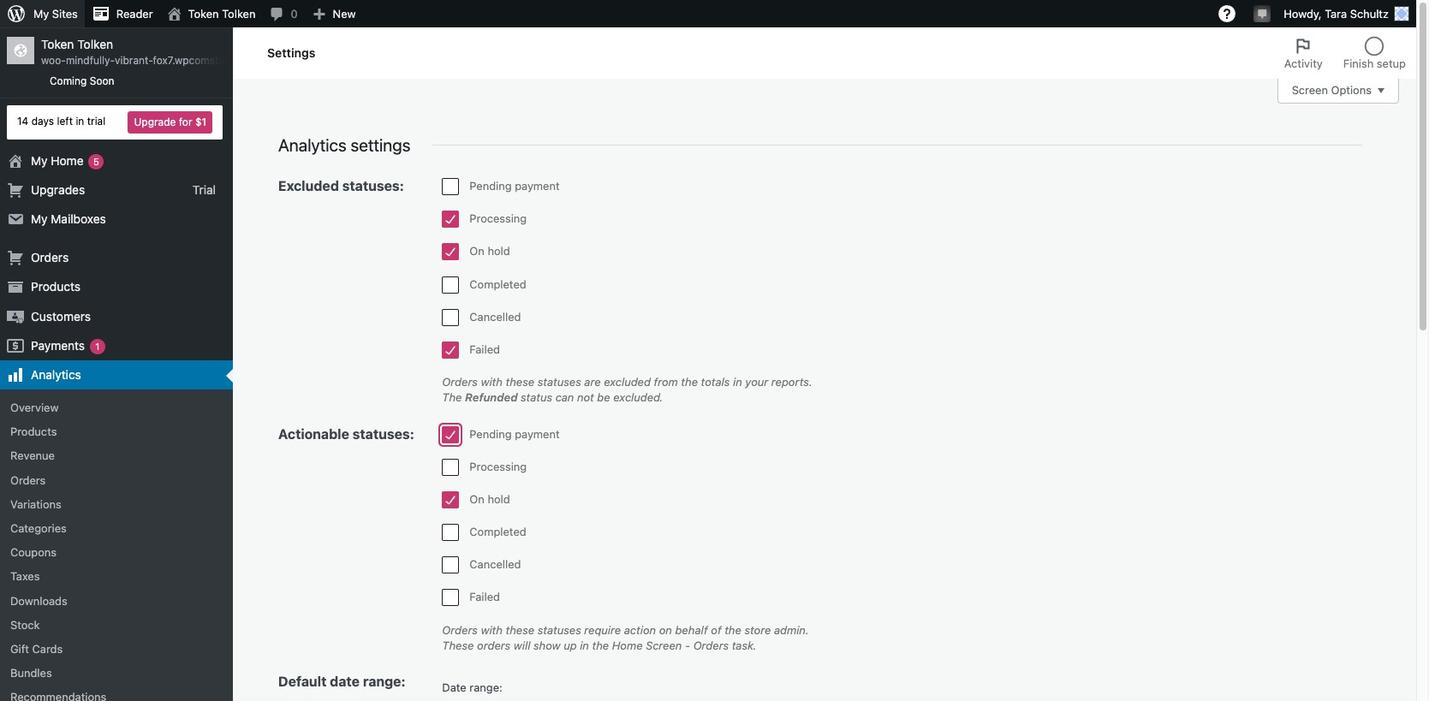 Task type: vqa. For each thing, say whether or not it's contained in the screenshot.
the 'account' at top left
no



Task type: describe. For each thing, give the bounding box(es) containing it.
from
[[654, 375, 678, 389]]

require
[[584, 623, 621, 637]]

-
[[685, 639, 690, 652]]

2 horizontal spatial the
[[725, 623, 742, 637]]

on hold checkbox for actionable statuses:
[[442, 491, 459, 509]]

screen inside the orders with these statuses require action on behalf of the store admin. these orders will show up in the home screen - orders task.
[[646, 639, 682, 652]]

processing for actionable statuses:
[[470, 460, 527, 473]]

payments 1
[[31, 338, 100, 353]]

orders with these statuses require action on behalf of the store admin. these orders will show up in the home screen - orders task.
[[442, 623, 809, 652]]

not
[[577, 391, 594, 404]]

your
[[745, 375, 768, 389]]

0 horizontal spatial the
[[592, 639, 609, 652]]

main menu navigation
[[0, 27, 269, 701]]

home inside main menu navigation
[[51, 153, 84, 167]]

toolbar navigation
[[0, 0, 1417, 31]]

my mailboxes
[[31, 211, 106, 226]]

in inside navigation
[[76, 115, 84, 128]]

woo-
[[41, 54, 66, 67]]

finish setup button
[[1333, 27, 1417, 79]]

stock
[[10, 618, 40, 632]]

trial
[[87, 115, 106, 128]]

excluded.
[[613, 391, 663, 404]]

token tolken woo-mindfully-vibrant-fox7.wpcomstaging.com coming soon
[[41, 37, 269, 87]]

token for token tolken
[[188, 7, 219, 21]]

left
[[57, 115, 73, 128]]

in inside the orders with these statuses require action on behalf of the store admin. these orders will show up in the home screen - orders task.
[[580, 639, 589, 652]]

cancelled checkbox for excluded statuses:
[[442, 309, 459, 326]]

coupons
[[10, 546, 57, 559]]

actionable
[[278, 426, 349, 441]]

task.
[[732, 639, 757, 652]]

with for actionable statuses:
[[481, 623, 503, 637]]

these for actionable statuses:
[[506, 623, 535, 637]]

excluded
[[278, 178, 339, 194]]

overview link
[[0, 396, 233, 420]]

screen options
[[1292, 83, 1372, 97]]

cancelled for actionable statuses:
[[470, 558, 521, 571]]

on
[[659, 623, 672, 637]]

$1
[[195, 115, 206, 128]]

analytics for analytics settings
[[278, 135, 347, 155]]

statuses for actionable statuses:
[[538, 623, 581, 637]]

on for excluded statuses:
[[470, 244, 485, 258]]

activity
[[1284, 57, 1323, 70]]

with for excluded statuses:
[[481, 375, 503, 389]]

gift
[[10, 642, 29, 656]]

14
[[17, 115, 29, 128]]

are
[[584, 375, 601, 389]]

my for my sites
[[33, 7, 49, 21]]

settings
[[351, 135, 411, 155]]

failed for excluded statuses:
[[470, 343, 500, 356]]

show
[[534, 639, 561, 652]]

upgrade for $1
[[134, 115, 206, 128]]

1 products link from the top
[[0, 273, 233, 302]]

payments
[[31, 338, 85, 353]]

upgrades
[[31, 182, 85, 197]]

behalf
[[675, 623, 708, 637]]

range:
[[363, 674, 406, 689]]

howdy, tara schultz
[[1284, 7, 1389, 21]]

the inside orders with these statuses are excluded from the totals in your reports. the
[[681, 375, 698, 389]]

actionable statuses:
[[278, 426, 414, 441]]

howdy,
[[1284, 7, 1322, 21]]

categories
[[10, 522, 67, 535]]

taxes link
[[0, 565, 233, 589]]

my for my mailboxes
[[31, 211, 48, 226]]

days
[[31, 115, 54, 128]]

settings
[[267, 45, 315, 60]]

be
[[597, 391, 610, 404]]

on hold for excluded statuses:
[[470, 244, 510, 258]]

1 orders link from the top
[[0, 243, 233, 273]]

finish setup
[[1344, 57, 1406, 70]]

hold for actionable statuses:
[[488, 492, 510, 506]]

excluded statuses:
[[278, 178, 404, 194]]

bundles link
[[0, 661, 233, 685]]

token tolken link
[[160, 0, 262, 27]]

orders down my mailboxes
[[31, 250, 69, 265]]

excluded
[[604, 375, 651, 389]]

completed checkbox for actionable statuses:
[[442, 524, 459, 541]]

these
[[442, 639, 474, 652]]

upgrade for $1 button
[[128, 111, 212, 133]]

mailboxes
[[51, 211, 106, 226]]

tara
[[1325, 7, 1347, 21]]

activity button
[[1274, 27, 1333, 79]]

home inside the orders with these statuses require action on behalf of the store admin. these orders will show up in the home screen - orders task.
[[612, 639, 643, 652]]

on hold for actionable statuses:
[[470, 492, 510, 506]]

0 link
[[262, 0, 305, 27]]

processing for excluded statuses:
[[470, 212, 527, 225]]

pending payment checkbox for excluded statuses:
[[442, 178, 459, 195]]

token for token tolken woo-mindfully-vibrant-fox7.wpcomstaging.com coming soon
[[41, 37, 74, 51]]

mindfully-
[[66, 54, 115, 67]]

2 products link from the top
[[0, 420, 233, 444]]

orders for orders with these statuses require action on behalf of the store admin. these orders will show up in the home screen - orders task.
[[442, 623, 478, 637]]

statuses for excluded statuses:
[[538, 375, 581, 389]]

reports.
[[772, 375, 813, 389]]

orders for 1st orders link from the bottom
[[10, 473, 46, 487]]

statuses: for excluded statuses:
[[342, 178, 404, 194]]

for
[[179, 115, 192, 128]]

cancelled for excluded statuses:
[[470, 310, 521, 324]]

reader
[[116, 7, 153, 21]]

my sites
[[33, 7, 78, 21]]

analytics link
[[0, 360, 233, 390]]

on for actionable statuses:
[[470, 492, 485, 506]]

trial
[[193, 182, 216, 197]]

of
[[711, 623, 722, 637]]

action
[[624, 623, 656, 637]]

overview
[[10, 401, 59, 415]]

revenue
[[10, 449, 55, 463]]

pending for actionable statuses:
[[470, 427, 512, 441]]

customers
[[31, 309, 91, 323]]

stock link
[[0, 613, 233, 637]]



Task type: locate. For each thing, give the bounding box(es) containing it.
1 vertical spatial screen
[[646, 639, 682, 652]]

0 vertical spatial orders link
[[0, 243, 233, 273]]

products link down analytics link
[[0, 420, 233, 444]]

the down require
[[592, 639, 609, 652]]

14 days left in trial
[[17, 115, 106, 128]]

bundles
[[10, 666, 52, 680]]

processing inside actionable statuses: element
[[470, 460, 527, 473]]

pending inside the excluded statuses: element
[[470, 179, 512, 193]]

processing
[[470, 212, 527, 225], [470, 460, 527, 473]]

token up "fox7.wpcomstaging.com"
[[188, 7, 219, 21]]

screen options button
[[1277, 78, 1399, 104]]

2 orders link from the top
[[0, 468, 233, 492]]

Processing checkbox
[[442, 459, 459, 476]]

0 horizontal spatial analytics
[[31, 367, 81, 382]]

0 horizontal spatial screen
[[646, 639, 682, 652]]

orders
[[477, 639, 511, 652]]

0 vertical spatial on hold
[[470, 244, 510, 258]]

1 pending payment checkbox from the top
[[442, 178, 459, 195]]

downloads
[[10, 594, 67, 608]]

0 horizontal spatial in
[[76, 115, 84, 128]]

2 pending payment from the top
[[470, 427, 560, 441]]

0 vertical spatial pending payment checkbox
[[442, 178, 459, 195]]

failed checkbox for actionable statuses:
[[442, 590, 459, 607]]

2 processing from the top
[[470, 460, 527, 473]]

token tolken
[[188, 7, 256, 21]]

orders
[[31, 250, 69, 265], [442, 375, 478, 389], [10, 473, 46, 487], [442, 623, 478, 637], [693, 639, 729, 652]]

these inside the orders with these statuses require action on behalf of the store admin. these orders will show up in the home screen - orders task.
[[506, 623, 535, 637]]

2 with from the top
[[481, 623, 503, 637]]

orders down of
[[693, 639, 729, 652]]

1 vertical spatial failed checkbox
[[442, 590, 459, 607]]

token up 'woo-' at the top of the page
[[41, 37, 74, 51]]

On hold checkbox
[[442, 244, 459, 261], [442, 491, 459, 509]]

my down upgrades
[[31, 211, 48, 226]]

in right up
[[580, 639, 589, 652]]

1 vertical spatial in
[[733, 375, 742, 389]]

0 vertical spatial my
[[33, 7, 49, 21]]

in right left
[[76, 115, 84, 128]]

screen down activity
[[1292, 83, 1328, 97]]

products up customers
[[31, 279, 81, 294]]

on hold checkbox inside actionable statuses: element
[[442, 491, 459, 509]]

1 vertical spatial the
[[725, 623, 742, 637]]

these up will
[[506, 623, 535, 637]]

on hold checkbox down processing option
[[442, 491, 459, 509]]

default
[[278, 674, 327, 689]]

cards
[[32, 642, 63, 656]]

in left your at right
[[733, 375, 742, 389]]

statuses up up
[[538, 623, 581, 637]]

0 vertical spatial tolken
[[222, 7, 256, 21]]

2 pending from the top
[[470, 427, 512, 441]]

will
[[514, 639, 531, 652]]

orders link up "categories" link
[[0, 468, 233, 492]]

2 vertical spatial my
[[31, 211, 48, 226]]

1 statuses from the top
[[538, 375, 581, 389]]

downloads link
[[0, 589, 233, 613]]

2 payment from the top
[[515, 427, 560, 441]]

screen inside 'screen options' dropdown button
[[1292, 83, 1328, 97]]

failed checkbox for excluded statuses:
[[442, 342, 459, 359]]

0 vertical spatial home
[[51, 153, 84, 167]]

processing right processing option
[[470, 460, 527, 473]]

tolken for token tolken woo-mindfully-vibrant-fox7.wpcomstaging.com coming soon
[[77, 37, 113, 51]]

pending payment checkbox for actionable statuses:
[[442, 426, 459, 443]]

store
[[745, 623, 771, 637]]

0 vertical spatial statuses:
[[342, 178, 404, 194]]

1 pending from the top
[[470, 179, 512, 193]]

token inside "toolbar" "navigation"
[[188, 7, 219, 21]]

date
[[442, 681, 467, 695]]

1 vertical spatial my
[[31, 153, 48, 167]]

completed checkbox for excluded statuses:
[[442, 276, 459, 293]]

2 on hold checkbox from the top
[[442, 491, 459, 509]]

0 vertical spatial completed
[[470, 277, 526, 291]]

0 vertical spatial on hold checkbox
[[442, 244, 459, 261]]

1 on hold from the top
[[470, 244, 510, 258]]

Completed checkbox
[[442, 276, 459, 293], [442, 524, 459, 541]]

refunded status can not be excluded.
[[465, 391, 663, 404]]

0 vertical spatial pending
[[470, 179, 512, 193]]

failed up the refunded
[[470, 343, 500, 356]]

tolken
[[222, 7, 256, 21], [77, 37, 113, 51]]

these inside orders with these statuses are excluded from the totals in your reports. the
[[506, 375, 535, 389]]

the
[[442, 391, 462, 404]]

cancelled
[[470, 310, 521, 324], [470, 558, 521, 571]]

statuses up refunded status can not be excluded.
[[538, 375, 581, 389]]

with up the refunded
[[481, 375, 503, 389]]

1 vertical spatial tolken
[[77, 37, 113, 51]]

cancelled up orders
[[470, 558, 521, 571]]

payment for excluded statuses:
[[515, 179, 560, 193]]

1 horizontal spatial token
[[188, 7, 219, 21]]

1 vertical spatial cancelled checkbox
[[442, 557, 459, 574]]

cancelled inside the excluded statuses: element
[[470, 310, 521, 324]]

completed for actionable statuses:
[[470, 525, 526, 539]]

1 vertical spatial on
[[470, 492, 485, 506]]

:
[[499, 681, 503, 695]]

statuses inside the orders with these statuses require action on behalf of the store admin. these orders will show up in the home screen - orders task.
[[538, 623, 581, 637]]

payment inside the excluded statuses: element
[[515, 179, 560, 193]]

0 vertical spatial payment
[[515, 179, 560, 193]]

processing inside the excluded statuses: element
[[470, 212, 527, 225]]

2 vertical spatial in
[[580, 639, 589, 652]]

1 vertical spatial completed checkbox
[[442, 524, 459, 541]]

tolken inside "toolbar" "navigation"
[[222, 7, 256, 21]]

soon
[[90, 74, 114, 87]]

1 vertical spatial pending
[[470, 427, 512, 441]]

products link
[[0, 273, 233, 302], [0, 420, 233, 444]]

0 vertical spatial with
[[481, 375, 503, 389]]

vibrant-
[[115, 54, 153, 67]]

1 horizontal spatial the
[[681, 375, 698, 389]]

completed inside the excluded statuses: element
[[470, 277, 526, 291]]

2 statuses from the top
[[538, 623, 581, 637]]

on hold inside actionable statuses: element
[[470, 492, 510, 506]]

analytics inside main menu navigation
[[31, 367, 81, 382]]

customers link
[[0, 302, 233, 331]]

2 these from the top
[[506, 623, 535, 637]]

1 vertical spatial with
[[481, 623, 503, 637]]

0 vertical spatial products
[[31, 279, 81, 294]]

1 vertical spatial statuses:
[[353, 426, 414, 441]]

setup
[[1377, 57, 1406, 70]]

with inside the orders with these statuses require action on behalf of the store admin. these orders will show up in the home screen - orders task.
[[481, 623, 503, 637]]

tab list containing activity
[[1274, 27, 1417, 79]]

1 vertical spatial on hold checkbox
[[442, 491, 459, 509]]

1 horizontal spatial tolken
[[222, 7, 256, 21]]

1 with from the top
[[481, 375, 503, 389]]

2 vertical spatial the
[[592, 639, 609, 652]]

5
[[93, 156, 99, 167]]

cancelled inside actionable statuses: element
[[470, 558, 521, 571]]

1 vertical spatial products link
[[0, 420, 233, 444]]

1 payment from the top
[[515, 179, 560, 193]]

home down action
[[612, 639, 643, 652]]

upgrade
[[134, 115, 176, 128]]

pending payment checkbox up processing option
[[442, 426, 459, 443]]

failed checkbox inside the excluded statuses: element
[[442, 342, 459, 359]]

2 pending payment checkbox from the top
[[442, 426, 459, 443]]

cancelled checkbox up the
[[442, 309, 459, 326]]

0 vertical spatial in
[[76, 115, 84, 128]]

pending inside actionable statuses: element
[[470, 427, 512, 441]]

on hold checkbox down processing checkbox
[[442, 244, 459, 261]]

coupons link
[[0, 541, 233, 565]]

0 vertical spatial on
[[470, 244, 485, 258]]

0
[[291, 7, 298, 21]]

0 vertical spatial token
[[188, 7, 219, 21]]

1 vertical spatial pending payment
[[470, 427, 560, 441]]

2 on hold from the top
[[470, 492, 510, 506]]

screen
[[1292, 83, 1328, 97], [646, 639, 682, 652]]

on hold inside the excluded statuses: element
[[470, 244, 510, 258]]

1 horizontal spatial in
[[580, 639, 589, 652]]

cancelled up the refunded
[[470, 310, 521, 324]]

cancelled checkbox up these
[[442, 557, 459, 574]]

Cancelled checkbox
[[442, 309, 459, 326], [442, 557, 459, 574]]

token inside token tolken woo-mindfully-vibrant-fox7.wpcomstaging.com coming soon
[[41, 37, 74, 51]]

pending payment checkbox up processing checkbox
[[442, 178, 459, 195]]

can
[[556, 391, 574, 404]]

pending for excluded statuses:
[[470, 179, 512, 193]]

1 horizontal spatial home
[[612, 639, 643, 652]]

2 cancelled from the top
[[470, 558, 521, 571]]

failed checkbox up these
[[442, 590, 459, 607]]

these for excluded statuses:
[[506, 375, 535, 389]]

0 vertical spatial failed checkbox
[[442, 342, 459, 359]]

orders up these
[[442, 623, 478, 637]]

completed
[[470, 277, 526, 291], [470, 525, 526, 539]]

2 horizontal spatial in
[[733, 375, 742, 389]]

in
[[76, 115, 84, 128], [733, 375, 742, 389], [580, 639, 589, 652]]

1 these from the top
[[506, 375, 535, 389]]

0 vertical spatial statuses
[[538, 375, 581, 389]]

2 failed checkbox from the top
[[442, 590, 459, 607]]

0 horizontal spatial home
[[51, 153, 84, 167]]

statuses inside orders with these statuses are excluded from the totals in your reports. the
[[538, 375, 581, 389]]

tab list
[[1274, 27, 1417, 79]]

analytics for analytics
[[31, 367, 81, 382]]

payment for actionable statuses:
[[515, 427, 560, 441]]

1 vertical spatial orders link
[[0, 468, 233, 492]]

2 completed checkbox from the top
[[442, 524, 459, 541]]

cancelled checkbox for actionable statuses:
[[442, 557, 459, 574]]

0 vertical spatial products link
[[0, 273, 233, 302]]

products link up 1 at left
[[0, 273, 233, 302]]

1 horizontal spatial analytics
[[278, 135, 347, 155]]

statuses: for actionable statuses:
[[353, 426, 414, 441]]

new
[[333, 7, 356, 21]]

1 on hold checkbox from the top
[[442, 244, 459, 261]]

1 vertical spatial pending payment checkbox
[[442, 426, 459, 443]]

statuses:
[[342, 178, 404, 194], [353, 426, 414, 441]]

pending payment for excluded statuses:
[[470, 179, 560, 193]]

0 horizontal spatial token
[[41, 37, 74, 51]]

2 on from the top
[[470, 492, 485, 506]]

1 vertical spatial processing
[[470, 460, 527, 473]]

hold inside actionable statuses: element
[[488, 492, 510, 506]]

admin.
[[774, 623, 809, 637]]

0 vertical spatial these
[[506, 375, 535, 389]]

1 horizontal spatial screen
[[1292, 83, 1328, 97]]

0 vertical spatial screen
[[1292, 83, 1328, 97]]

orders down revenue
[[10, 473, 46, 487]]

tolken inside token tolken woo-mindfully-vibrant-fox7.wpcomstaging.com coming soon
[[77, 37, 113, 51]]

my sites link
[[0, 0, 85, 27]]

gift cards
[[10, 642, 63, 656]]

0 vertical spatial analytics
[[278, 135, 347, 155]]

1 completed checkbox from the top
[[442, 276, 459, 293]]

with inside orders with these statuses are excluded from the totals in your reports. the
[[481, 375, 503, 389]]

failed
[[470, 343, 500, 356], [470, 590, 500, 604]]

the right from
[[681, 375, 698, 389]]

these up status
[[506, 375, 535, 389]]

Failed checkbox
[[442, 342, 459, 359], [442, 590, 459, 607]]

1 failed checkbox from the top
[[442, 342, 459, 359]]

0 vertical spatial cancelled
[[470, 310, 521, 324]]

1 vertical spatial statuses
[[538, 623, 581, 637]]

analytics settings
[[278, 135, 411, 155]]

1 processing from the top
[[470, 212, 527, 225]]

1 vertical spatial products
[[10, 425, 57, 439]]

0 vertical spatial failed
[[470, 343, 500, 356]]

hold inside the excluded statuses: element
[[488, 244, 510, 258]]

taxes
[[10, 570, 40, 584]]

completed inside actionable statuses: element
[[470, 525, 526, 539]]

actionable statuses: element
[[442, 426, 825, 622]]

Processing checkbox
[[442, 211, 459, 228]]

screen down the on
[[646, 639, 682, 652]]

2 cancelled checkbox from the top
[[442, 557, 459, 574]]

schultz
[[1350, 7, 1389, 21]]

1 vertical spatial payment
[[515, 427, 560, 441]]

products down overview
[[10, 425, 57, 439]]

variations link
[[0, 492, 233, 516]]

home
[[51, 153, 84, 167], [612, 639, 643, 652]]

in inside orders with these statuses are excluded from the totals in your reports. the
[[733, 375, 742, 389]]

default date range: date range :
[[278, 674, 503, 695]]

my left the sites
[[33, 7, 49, 21]]

1 cancelled from the top
[[470, 310, 521, 324]]

1 on from the top
[[470, 244, 485, 258]]

1 vertical spatial on hold
[[470, 492, 510, 506]]

totals
[[701, 375, 730, 389]]

statuses: right actionable at the bottom of page
[[353, 426, 414, 441]]

home left 5
[[51, 153, 84, 167]]

on hold checkbox inside the excluded statuses: element
[[442, 244, 459, 261]]

excluded statuses: element
[[442, 178, 825, 374]]

token
[[188, 7, 219, 21], [41, 37, 74, 51]]

0 vertical spatial cancelled checkbox
[[442, 309, 459, 326]]

finish
[[1344, 57, 1374, 70]]

products
[[31, 279, 81, 294], [10, 425, 57, 439]]

0 vertical spatial completed checkbox
[[442, 276, 459, 293]]

tolken for token tolken
[[222, 7, 256, 21]]

1 vertical spatial cancelled
[[470, 558, 521, 571]]

1 cancelled checkbox from the top
[[442, 309, 459, 326]]

hold for excluded statuses:
[[488, 244, 510, 258]]

on inside the excluded statuses: element
[[470, 244, 485, 258]]

with
[[481, 375, 503, 389], [481, 623, 503, 637]]

failed for actionable statuses:
[[470, 590, 500, 604]]

failed inside actionable statuses: element
[[470, 590, 500, 604]]

2 completed from the top
[[470, 525, 526, 539]]

these
[[506, 375, 535, 389], [506, 623, 535, 637]]

fox7.wpcomstaging.com
[[153, 54, 269, 67]]

completed checkbox down processing checkbox
[[442, 276, 459, 293]]

1 completed from the top
[[470, 277, 526, 291]]

pending payment for actionable statuses:
[[470, 427, 560, 441]]

the
[[681, 375, 698, 389], [725, 623, 742, 637], [592, 639, 609, 652]]

my home 5
[[31, 153, 99, 167]]

on hold
[[470, 244, 510, 258], [470, 492, 510, 506]]

1 vertical spatial analytics
[[31, 367, 81, 382]]

my inside "toolbar" "navigation"
[[33, 7, 49, 21]]

analytics down payments at the left
[[31, 367, 81, 382]]

variations
[[10, 497, 62, 511]]

orders link down my mailboxes link
[[0, 243, 233, 273]]

failed inside the excluded statuses: element
[[470, 343, 500, 356]]

payment inside actionable statuses: element
[[515, 427, 560, 441]]

tolken up the mindfully-
[[77, 37, 113, 51]]

completed for excluded statuses:
[[470, 277, 526, 291]]

1 vertical spatial completed
[[470, 525, 526, 539]]

refunded
[[465, 391, 518, 404]]

notification image
[[1256, 6, 1269, 20]]

2 failed from the top
[[470, 590, 500, 604]]

gift cards link
[[0, 637, 233, 661]]

2 hold from the top
[[488, 492, 510, 506]]

with up orders
[[481, 623, 503, 637]]

processing right processing checkbox
[[470, 212, 527, 225]]

0 vertical spatial the
[[681, 375, 698, 389]]

1 vertical spatial home
[[612, 639, 643, 652]]

0 vertical spatial processing
[[470, 212, 527, 225]]

0 vertical spatial hold
[[488, 244, 510, 258]]

1 vertical spatial failed
[[470, 590, 500, 604]]

pending payment inside the excluded statuses: element
[[470, 179, 560, 193]]

pending payment inside actionable statuses: element
[[470, 427, 560, 441]]

my mailboxes link
[[0, 205, 233, 234]]

failed checkbox up the
[[442, 342, 459, 359]]

orders up the
[[442, 375, 478, 389]]

range
[[470, 681, 499, 695]]

statuses: down settings
[[342, 178, 404, 194]]

up
[[564, 639, 577, 652]]

1 vertical spatial hold
[[488, 492, 510, 506]]

categories link
[[0, 516, 233, 541]]

analytics up excluded at the left top of the page
[[278, 135, 347, 155]]

on
[[470, 244, 485, 258], [470, 492, 485, 506]]

completed checkbox down processing option
[[442, 524, 459, 541]]

the right of
[[725, 623, 742, 637]]

on hold checkbox for excluded statuses:
[[442, 244, 459, 261]]

revenue link
[[0, 444, 233, 468]]

failed up orders
[[470, 590, 500, 604]]

1 vertical spatial token
[[41, 37, 74, 51]]

Pending payment checkbox
[[442, 178, 459, 195], [442, 426, 459, 443]]

1
[[95, 341, 100, 352]]

0 horizontal spatial tolken
[[77, 37, 113, 51]]

my for my home 5
[[31, 153, 48, 167]]

0 vertical spatial pending payment
[[470, 179, 560, 193]]

my up upgrades
[[31, 153, 48, 167]]

hold
[[488, 244, 510, 258], [488, 492, 510, 506]]

orders inside orders with these statuses are excluded from the totals in your reports. the
[[442, 375, 478, 389]]

1 vertical spatial these
[[506, 623, 535, 637]]

orders with these statuses are excluded from the totals in your reports. the
[[442, 375, 813, 404]]

tolken left '0' link
[[222, 7, 256, 21]]

1 failed from the top
[[470, 343, 500, 356]]

1 hold from the top
[[488, 244, 510, 258]]

orders for orders with these statuses are excluded from the totals in your reports. the
[[442, 375, 478, 389]]

sites
[[52, 7, 78, 21]]

1 pending payment from the top
[[470, 179, 560, 193]]



